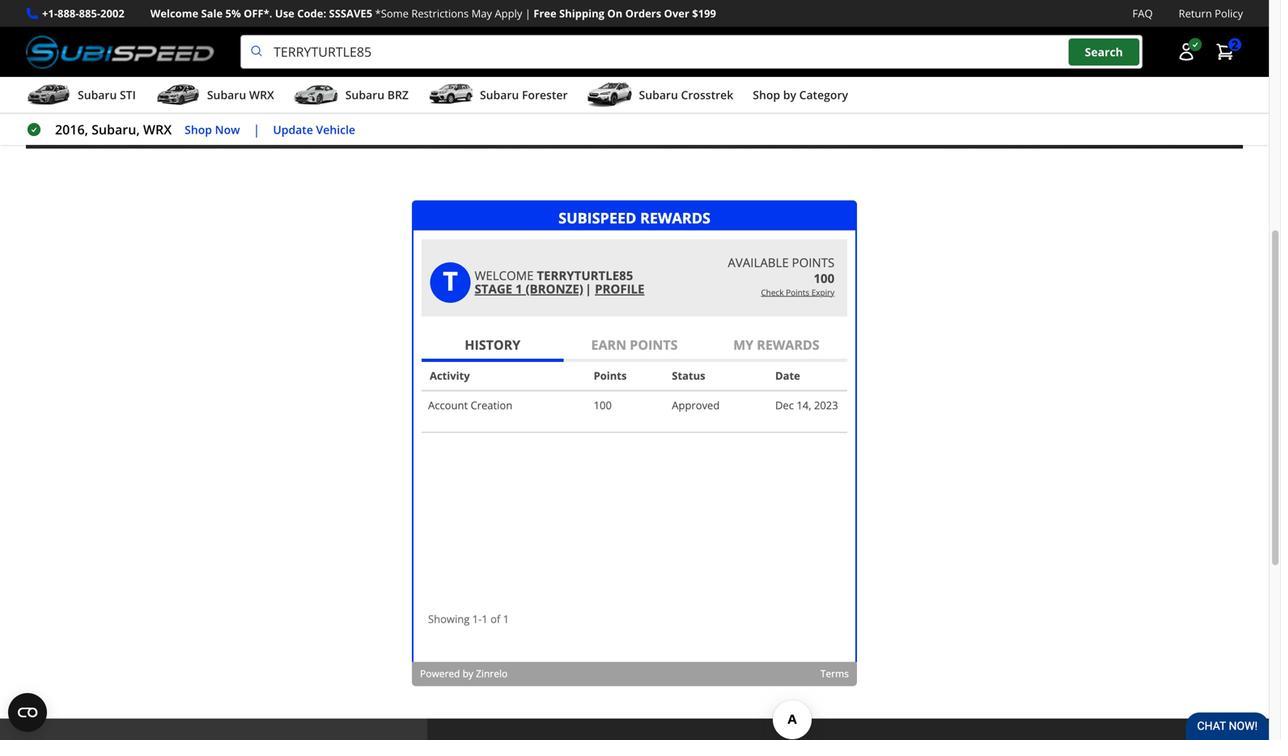 Task type: locate. For each thing, give the bounding box(es) containing it.
1 horizontal spatial |
[[525, 6, 531, 21]]

*some
[[375, 6, 409, 21]]

return
[[1179, 6, 1213, 21]]

1 horizontal spatial shop
[[753, 87, 781, 103]]

on
[[608, 6, 623, 21]]

+1-888-885-2002
[[42, 6, 124, 21]]

apply
[[495, 6, 523, 21]]

subaru inside subaru sti dropdown button
[[78, 87, 117, 103]]

shop
[[753, 87, 781, 103], [185, 122, 212, 137]]

2016,
[[55, 121, 88, 138]]

brz
[[388, 87, 409, 103]]

1 vertical spatial wrx
[[143, 121, 172, 138]]

+1-
[[42, 6, 58, 21]]

885-
[[79, 6, 100, 21]]

a subaru wrx thumbnail image image
[[155, 83, 201, 107]]

subaru inside subaru wrx "dropdown button"
[[207, 87, 246, 103]]

subaru left "forester"
[[480, 87, 519, 103]]

sti
[[120, 87, 136, 103]]

search input field
[[241, 35, 1143, 69]]

subaru up now
[[207, 87, 246, 103]]

subaru crosstrek
[[639, 87, 734, 103]]

subaru forester button
[[428, 80, 568, 113]]

faq link
[[1133, 5, 1153, 22]]

subaru crosstrek button
[[587, 80, 734, 113]]

888-
[[58, 6, 79, 21]]

dialog
[[412, 200, 857, 686]]

welcome
[[150, 6, 198, 21]]

wrx inside "dropdown button"
[[249, 87, 274, 103]]

+1-888-885-2002 link
[[42, 5, 124, 22]]

shop by category button
[[753, 80, 849, 113]]

a subaru brz thumbnail image image
[[294, 83, 339, 107]]

restrictions
[[412, 6, 469, 21]]

subaru sti
[[78, 87, 136, 103]]

return policy
[[1179, 6, 1244, 21]]

welcome sale 5% off*. use code: sssave5 *some restrictions may apply | free shipping on orders over $199
[[150, 6, 717, 21]]

$199
[[692, 6, 717, 21]]

1 subaru from the left
[[78, 87, 117, 103]]

|
[[525, 6, 531, 21], [253, 121, 260, 138]]

subaru wrx button
[[155, 80, 274, 113]]

subaru for subaru brz
[[346, 87, 385, 103]]

off*.
[[244, 6, 272, 21]]

code:
[[297, 6, 326, 21]]

| right now
[[253, 121, 260, 138]]

1 horizontal spatial wrx
[[249, 87, 274, 103]]

2 subaru from the left
[[207, 87, 246, 103]]

subaru left brz
[[346, 87, 385, 103]]

wrx down 'a subaru wrx thumbnail image'
[[143, 121, 172, 138]]

subaru
[[78, 87, 117, 103], [207, 87, 246, 103], [346, 87, 385, 103], [480, 87, 519, 103], [639, 87, 678, 103]]

subaru inside subaru crosstrek dropdown button
[[639, 87, 678, 103]]

shop now
[[185, 122, 240, 137]]

vehicle
[[316, 122, 355, 137]]

subaru inside subaru brz dropdown button
[[346, 87, 385, 103]]

open widget image
[[8, 693, 47, 732]]

subispeed logo image
[[26, 35, 215, 69]]

1 vertical spatial shop
[[185, 122, 212, 137]]

subaru left sti
[[78, 87, 117, 103]]

subaru forester
[[480, 87, 568, 103]]

subaru inside subaru forester dropdown button
[[480, 87, 519, 103]]

button image
[[1177, 42, 1197, 62]]

0 horizontal spatial |
[[253, 121, 260, 138]]

subaru sti button
[[26, 80, 136, 113]]

0 vertical spatial wrx
[[249, 87, 274, 103]]

wrx up update
[[249, 87, 274, 103]]

orders
[[626, 6, 662, 21]]

1 vertical spatial |
[[253, 121, 260, 138]]

subaru,
[[92, 121, 140, 138]]

subaru for subaru wrx
[[207, 87, 246, 103]]

0 horizontal spatial shop
[[185, 122, 212, 137]]

subaru right a subaru crosstrek thumbnail image
[[639, 87, 678, 103]]

3 subaru from the left
[[346, 87, 385, 103]]

wrx
[[249, 87, 274, 103], [143, 121, 172, 138]]

5 subaru from the left
[[639, 87, 678, 103]]

hippogallery:original image
[[26, 0, 1244, 148]]

update vehicle
[[273, 122, 355, 137]]

2002
[[100, 6, 124, 21]]

shop left now
[[185, 122, 212, 137]]

return policy link
[[1179, 5, 1244, 22]]

shop inside dropdown button
[[753, 87, 781, 103]]

subaru wrx
[[207, 87, 274, 103]]

may
[[472, 6, 492, 21]]

4 subaru from the left
[[480, 87, 519, 103]]

0 vertical spatial shop
[[753, 87, 781, 103]]

5%
[[226, 6, 241, 21]]

shop left by
[[753, 87, 781, 103]]

sale
[[201, 6, 223, 21]]

| left "free"
[[525, 6, 531, 21]]

update
[[273, 122, 313, 137]]

shop for shop by category
[[753, 87, 781, 103]]



Task type: describe. For each thing, give the bounding box(es) containing it.
subaru for subaru sti
[[78, 87, 117, 103]]

subaru brz
[[346, 87, 409, 103]]

over
[[664, 6, 690, 21]]

shop by category
[[753, 87, 849, 103]]

category
[[800, 87, 849, 103]]

2 button
[[1208, 36, 1244, 68]]

subaru for subaru forester
[[480, 87, 519, 103]]

subaru brz button
[[294, 80, 409, 113]]

by
[[784, 87, 797, 103]]

now
[[215, 122, 240, 137]]

2016, subaru, wrx
[[55, 121, 172, 138]]

sssave5
[[329, 6, 373, 21]]

faq
[[1133, 6, 1153, 21]]

a subaru forester thumbnail image image
[[428, 83, 474, 107]]

free
[[534, 6, 557, 21]]

update vehicle button
[[273, 120, 355, 139]]

2
[[1232, 37, 1239, 52]]

a subaru sti thumbnail image image
[[26, 83, 71, 107]]

crosstrek
[[681, 87, 734, 103]]

shop for shop now
[[185, 122, 212, 137]]

0 vertical spatial |
[[525, 6, 531, 21]]

shipping
[[559, 6, 605, 21]]

policy
[[1215, 6, 1244, 21]]

use
[[275, 6, 295, 21]]

subaru for subaru crosstrek
[[639, 87, 678, 103]]

a subaru crosstrek thumbnail image image
[[587, 83, 633, 107]]

forester
[[522, 87, 568, 103]]

search button
[[1069, 38, 1140, 65]]

search
[[1085, 44, 1124, 59]]

shop now link
[[185, 120, 240, 139]]

0 horizontal spatial wrx
[[143, 121, 172, 138]]



Task type: vqa. For each thing, say whether or not it's contained in the screenshot.
ST Suspensions Coilover Kit - 2013-2022 Scion FR-S / Subaru BRZ / Toyota GR86 image
no



